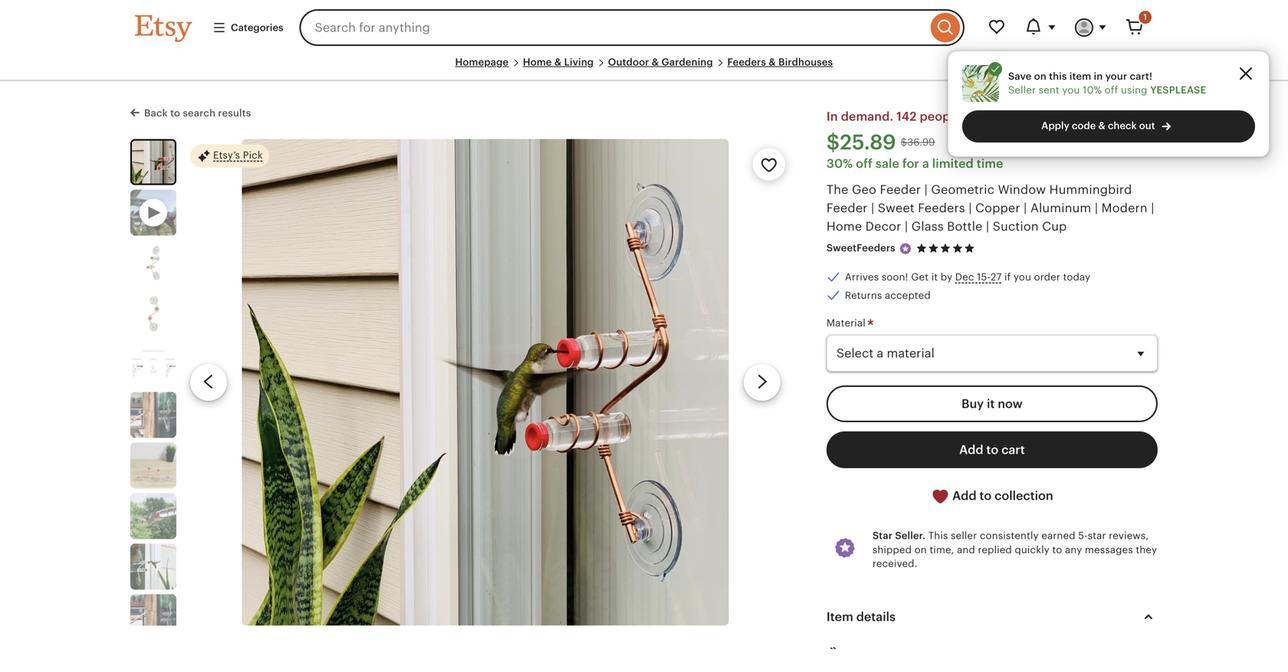 Task type: locate. For each thing, give the bounding box(es) containing it.
1 vertical spatial you
[[1014, 271, 1032, 283]]

|
[[925, 183, 928, 197], [871, 201, 875, 215], [969, 201, 972, 215], [1024, 201, 1027, 215], [1095, 201, 1098, 215], [1151, 201, 1155, 215], [905, 220, 908, 233], [986, 220, 990, 233]]

| down hummingbird
[[1095, 201, 1098, 215]]

today
[[1063, 271, 1091, 283]]

geo
[[852, 183, 877, 197]]

details
[[856, 610, 896, 624]]

you
[[1062, 84, 1080, 96], [1014, 271, 1032, 283]]

0 vertical spatial on
[[1034, 70, 1047, 82]]

homepage link
[[455, 56, 509, 68]]

1 horizontal spatial the geo feeder geometric window hummingbird feeder sweet copper image
[[242, 139, 729, 626]]

1 horizontal spatial feeder
[[880, 183, 921, 197]]

now
[[998, 397, 1023, 411]]

off down the your
[[1105, 84, 1118, 96]]

save
[[1008, 70, 1032, 82]]

this inside save on this item in your cart! seller sent you 10% off using yesplease
[[1049, 70, 1067, 82]]

geometric
[[931, 183, 995, 197]]

142
[[897, 110, 917, 124]]

etsy's pick button
[[190, 144, 269, 168]]

the
[[1049, 110, 1069, 124]]

1 horizontal spatial off
[[1105, 84, 1118, 96]]

0 vertical spatial home
[[523, 56, 552, 68]]

star
[[1088, 530, 1106, 542]]

| down window
[[1024, 201, 1027, 215]]

1 link
[[1117, 9, 1153, 46]]

to for collection
[[980, 489, 992, 503]]

add
[[959, 443, 984, 457], [953, 489, 977, 503]]

0 vertical spatial in
[[1094, 70, 1103, 82]]

on up sent in the top of the page
[[1034, 70, 1047, 82]]

it left by
[[932, 271, 938, 283]]

arrives
[[845, 271, 879, 283]]

1 horizontal spatial this
[[1049, 70, 1067, 82]]

seller
[[1008, 84, 1036, 96]]

0 horizontal spatial the geo feeder geometric window hummingbird feeder sweet copper image
[[132, 141, 175, 184]]

results
[[218, 108, 251, 119]]

1 vertical spatial feeders
[[918, 201, 965, 215]]

add up "seller"
[[953, 489, 977, 503]]

0 horizontal spatial feeder
[[827, 201, 868, 215]]

apply code & check out link
[[962, 111, 1255, 143]]

cup
[[1042, 220, 1067, 233]]

the geo feeder geometric window hummingbird feeder sweet copper image
[[242, 139, 729, 626], [132, 141, 175, 184]]

apply code & check out
[[1042, 120, 1155, 132]]

to left collection
[[980, 489, 992, 503]]

None search field
[[300, 9, 965, 46]]

soon! get
[[882, 271, 929, 283]]

0 horizontal spatial off
[[856, 157, 873, 170]]

1 vertical spatial in
[[1035, 110, 1046, 124]]

add inside add to cart button
[[959, 443, 984, 457]]

if
[[1005, 271, 1011, 283]]

1 vertical spatial home
[[827, 220, 862, 233]]

to down earned
[[1053, 544, 1063, 556]]

gardening
[[662, 56, 713, 68]]

home
[[523, 56, 552, 68], [827, 220, 862, 233]]

the geo feeder geometric window hummingbird feeder sweet image 4 image
[[130, 341, 176, 387]]

outdoor & gardening
[[608, 56, 713, 68]]

0 vertical spatial off
[[1105, 84, 1118, 96]]

order
[[1034, 271, 1061, 283]]

feeder down the
[[827, 201, 868, 215]]

you inside save on this item in your cart! seller sent you 10% off using yesplease
[[1062, 84, 1080, 96]]

& right code
[[1099, 120, 1106, 132]]

home & living link
[[523, 56, 594, 68]]

off
[[1105, 84, 1118, 96], [856, 157, 873, 170]]

0 vertical spatial feeders
[[727, 56, 766, 68]]

0 horizontal spatial home
[[523, 56, 552, 68]]

in up 10%
[[1094, 70, 1103, 82]]

add for add to collection
[[953, 489, 977, 503]]

out
[[1139, 120, 1155, 132]]

feeders left birdhouses
[[727, 56, 766, 68]]

1 vertical spatial it
[[987, 397, 995, 411]]

$25.89 $36.99
[[827, 131, 935, 154]]

feeder up the sweet
[[880, 183, 921, 197]]

| up bottle
[[969, 201, 972, 215]]

home up sweetfeeders link
[[827, 220, 862, 233]]

star seller.
[[873, 530, 926, 542]]

1 vertical spatial add
[[953, 489, 977, 503]]

check
[[1108, 120, 1137, 132]]

0 horizontal spatial it
[[932, 271, 938, 283]]

in left the
[[1035, 110, 1046, 124]]

hours.
[[1114, 110, 1151, 124]]

yesplease
[[1150, 84, 1207, 96]]

home inside the geo feeder | geometric window hummingbird feeder | sweet feeders | copper | aluminum | modern | home decor | glass bottle | suction cup
[[827, 220, 862, 233]]

this down 'seller'
[[1010, 110, 1032, 124]]

it right buy
[[987, 397, 995, 411]]

add left 'cart'
[[959, 443, 984, 457]]

living
[[564, 56, 594, 68]]

it inside button
[[987, 397, 995, 411]]

| down a
[[925, 183, 928, 197]]

using
[[1121, 84, 1148, 96]]

to inside "link"
[[170, 108, 180, 119]]

& left birdhouses
[[769, 56, 776, 68]]

sweetfeeders
[[827, 243, 896, 254]]

0 vertical spatial add
[[959, 443, 984, 457]]

0 vertical spatial it
[[932, 271, 938, 283]]

home left living at the top left of the page
[[523, 56, 552, 68]]

add inside add to collection button
[[953, 489, 977, 503]]

reviews,
[[1109, 530, 1149, 542]]

| down geo
[[871, 201, 875, 215]]

1 horizontal spatial feeders
[[918, 201, 965, 215]]

decor
[[866, 220, 902, 233]]

1 horizontal spatial in
[[1094, 70, 1103, 82]]

to right back
[[170, 108, 180, 119]]

1 horizontal spatial you
[[1062, 84, 1080, 96]]

1 vertical spatial off
[[856, 157, 873, 170]]

1 horizontal spatial home
[[827, 220, 862, 233]]

& right outdoor
[[652, 56, 659, 68]]

0 vertical spatial you
[[1062, 84, 1080, 96]]

0 vertical spatial this
[[1049, 70, 1067, 82]]

it
[[932, 271, 938, 283], [987, 397, 995, 411]]

the geo feeder geometric window hummingbird feeder sweet image 2 image
[[130, 240, 176, 286]]

the geo feeder geometric window hummingbird feeder sweet image 5 image
[[130, 392, 176, 438]]

this up sent in the top of the page
[[1049, 70, 1067, 82]]

in demand. 142 people bought this in the last 24 hours.
[[827, 110, 1151, 124]]

0 horizontal spatial this
[[1010, 110, 1032, 124]]

categories button
[[201, 14, 295, 41]]

& left living at the top left of the page
[[554, 56, 562, 68]]

0 horizontal spatial feeders
[[727, 56, 766, 68]]

1 vertical spatial this
[[1010, 110, 1032, 124]]

off down $25.89
[[856, 157, 873, 170]]

the geo feeder geometric window hummingbird feeder sweet image 9 image
[[130, 595, 176, 641]]

sweet
[[878, 201, 915, 215]]

menu bar
[[135, 55, 1153, 81]]

feeders
[[727, 56, 766, 68], [918, 201, 965, 215]]

0 horizontal spatial on
[[915, 544, 927, 556]]

outdoor & gardening link
[[608, 56, 713, 68]]

0 vertical spatial feeder
[[880, 183, 921, 197]]

any
[[1065, 544, 1082, 556]]

feeders up glass
[[918, 201, 965, 215]]

etsy's pick
[[213, 149, 263, 161]]

to left 'cart'
[[987, 443, 999, 457]]

save on this item in your cart! seller sent you 10% off using yesplease
[[1008, 70, 1207, 96]]

& for feeders
[[769, 56, 776, 68]]

to for cart
[[987, 443, 999, 457]]

on down seller.
[[915, 544, 927, 556]]

you right if
[[1014, 271, 1032, 283]]

categories
[[231, 22, 283, 33]]

your
[[1106, 70, 1128, 82]]

1 vertical spatial on
[[915, 544, 927, 556]]

in
[[1094, 70, 1103, 82], [1035, 110, 1046, 124]]

you down item
[[1062, 84, 1080, 96]]

sale
[[876, 157, 900, 170]]

30% off sale for a limited time
[[827, 157, 1004, 170]]

this seller consistently earned 5-star reviews, shipped on time, and replied quickly to any messages they received.
[[873, 530, 1157, 570]]

1 vertical spatial feeder
[[827, 201, 868, 215]]

apply
[[1042, 120, 1070, 132]]

add to collection
[[950, 489, 1054, 503]]

a
[[923, 157, 929, 170]]

back to search results
[[144, 108, 251, 119]]

item
[[1070, 70, 1092, 82]]

1 horizontal spatial it
[[987, 397, 995, 411]]

1 horizontal spatial on
[[1034, 70, 1047, 82]]



Task type: vqa. For each thing, say whether or not it's contained in the screenshot.
2 to the middle
no



Task type: describe. For each thing, give the bounding box(es) containing it.
item
[[827, 610, 854, 624]]

add to cart button
[[827, 432, 1158, 468]]

categories banner
[[107, 0, 1181, 55]]

shipped
[[873, 544, 912, 556]]

received.
[[873, 558, 918, 570]]

& for outdoor
[[652, 56, 659, 68]]

glass
[[912, 220, 944, 233]]

add for add to cart
[[959, 443, 984, 457]]

24
[[1096, 110, 1111, 124]]

5-
[[1078, 530, 1088, 542]]

back to search results link
[[130, 104, 251, 120]]

window
[[998, 183, 1046, 197]]

0 horizontal spatial you
[[1014, 271, 1032, 283]]

outdoor
[[608, 56, 649, 68]]

collection
[[995, 489, 1054, 503]]

1
[[1144, 12, 1147, 22]]

feeders & birdhouses link
[[727, 56, 833, 68]]

back
[[144, 108, 168, 119]]

bought
[[964, 110, 1007, 124]]

0 horizontal spatial in
[[1035, 110, 1046, 124]]

quickly
[[1015, 544, 1050, 556]]

earned
[[1042, 530, 1076, 542]]

27
[[991, 271, 1002, 283]]

30%
[[827, 157, 853, 170]]

material
[[827, 318, 869, 329]]

hummingbird
[[1050, 183, 1132, 197]]

| down the sweet
[[905, 220, 908, 233]]

returns accepted
[[845, 290, 931, 301]]

none search field inside categories banner
[[300, 9, 965, 46]]

people
[[920, 110, 961, 124]]

10%
[[1083, 84, 1102, 96]]

Search for anything text field
[[300, 9, 927, 46]]

off inside save on this item in your cart! seller sent you 10% off using yesplease
[[1105, 84, 1118, 96]]

seller
[[951, 530, 977, 542]]

sent
[[1039, 84, 1060, 96]]

to inside this seller consistently earned 5-star reviews, shipped on time, and replied quickly to any messages they received.
[[1053, 544, 1063, 556]]

| down copper
[[986, 220, 990, 233]]

in
[[827, 110, 838, 124]]

to for search
[[170, 108, 180, 119]]

15-
[[977, 271, 991, 283]]

they
[[1136, 544, 1157, 556]]

limited
[[932, 157, 974, 170]]

home inside menu bar
[[523, 56, 552, 68]]

etsy's
[[213, 149, 240, 161]]

search
[[183, 108, 216, 119]]

& for home
[[554, 56, 562, 68]]

arrives soon! get it by dec 15-27 if you order today
[[845, 271, 1091, 283]]

this
[[929, 530, 948, 542]]

consistently
[[980, 530, 1039, 542]]

seller.
[[895, 530, 926, 542]]

aluminum
[[1031, 201, 1092, 215]]

add to collection button
[[827, 478, 1158, 516]]

homepage
[[455, 56, 509, 68]]

pick
[[243, 149, 263, 161]]

item details button
[[813, 599, 1172, 636]]

menu bar containing homepage
[[135, 55, 1153, 81]]

demand.
[[841, 110, 894, 124]]

home & living
[[523, 56, 594, 68]]

the
[[827, 183, 849, 197]]

suction
[[993, 220, 1039, 233]]

buy it now button
[[827, 386, 1158, 422]]

item details
[[827, 610, 896, 624]]

the geo feeder | geometric window hummingbird feeder | sweet feeders | copper | aluminum | modern | home decor | glass bottle | suction cup
[[827, 183, 1155, 233]]

replied
[[978, 544, 1012, 556]]

in inside save on this item in your cart! seller sent you 10% off using yesplease
[[1094, 70, 1103, 82]]

on inside save on this item in your cart! seller sent you 10% off using yesplease
[[1034, 70, 1047, 82]]

the geo feeder geometric window hummingbird feeder sweet image 6 image
[[130, 443, 176, 489]]

sweetfeeders link
[[827, 243, 896, 254]]

last
[[1072, 110, 1093, 124]]

dec
[[955, 271, 974, 283]]

on inside this seller consistently earned 5-star reviews, shipped on time, and replied quickly to any messages they received.
[[915, 544, 927, 556]]

star
[[873, 530, 893, 542]]

birdhouses
[[779, 56, 833, 68]]

modern
[[1102, 201, 1148, 215]]

the geo feeder geometric window hummingbird feeder sweet image 7 image
[[130, 493, 176, 539]]

the geo feeder geometric window hummingbird feeder sweet image 3 image
[[130, 291, 176, 337]]

| right modern
[[1151, 201, 1155, 215]]

the geo feeder geometric window hummingbird feeder sweet aluminum image
[[130, 544, 176, 590]]

$25.89
[[827, 131, 896, 154]]

feeders inside the geo feeder | geometric window hummingbird feeder | sweet feeders | copper | aluminum | modern | home decor | glass bottle | suction cup
[[918, 201, 965, 215]]

cart!
[[1130, 70, 1153, 82]]

messages
[[1085, 544, 1133, 556]]

time,
[[930, 544, 954, 556]]

time
[[977, 157, 1004, 170]]

$36.99
[[901, 137, 935, 148]]

feeders inside menu bar
[[727, 56, 766, 68]]

copper
[[976, 201, 1021, 215]]

feeders & birdhouses
[[727, 56, 833, 68]]

star_seller image
[[899, 242, 912, 256]]

and
[[957, 544, 975, 556]]

add to cart
[[959, 443, 1025, 457]]

buy it now
[[962, 397, 1023, 411]]



